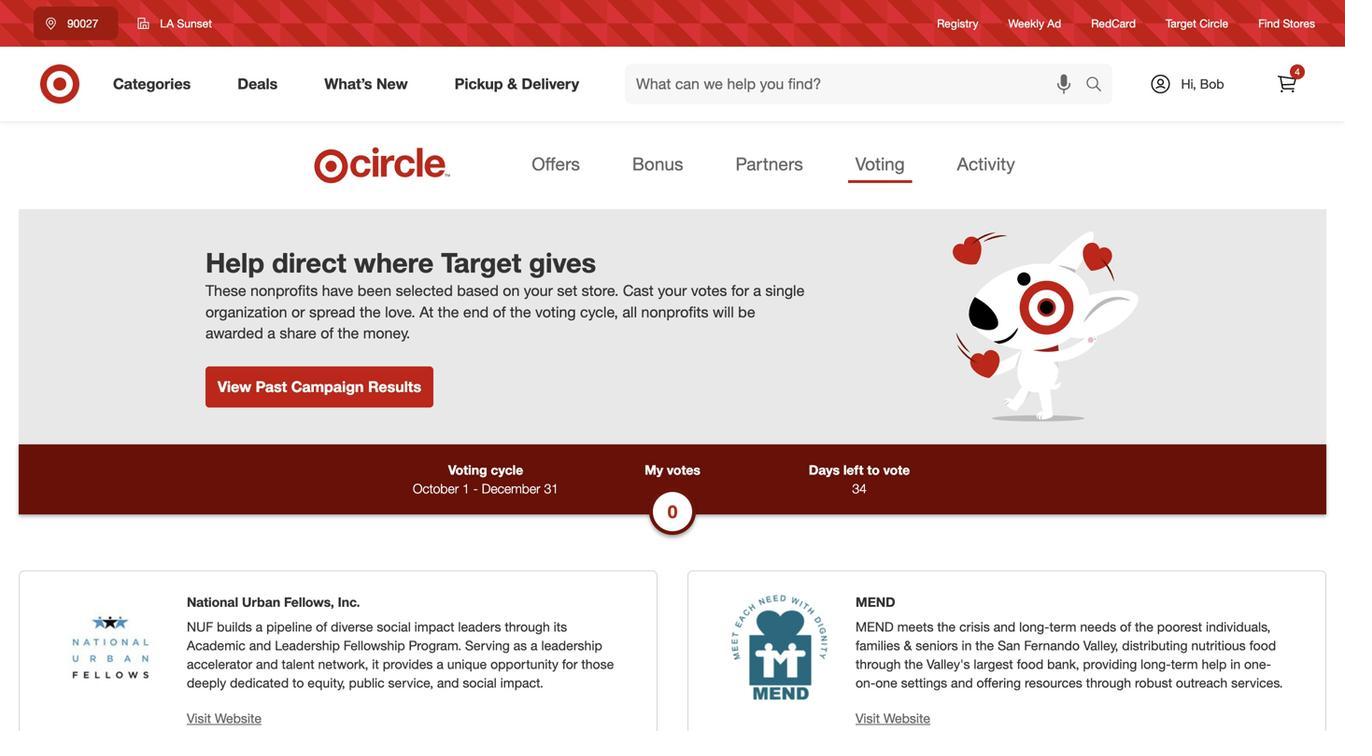 Task type: describe. For each thing, give the bounding box(es) containing it.
votes inside help direct where target gives these nonprofits have been selected based on your set store. cast your votes for a single organization or spread the love. at the end of the voting cycle, all nonprofits will be awarded a share of the money.
[[691, 282, 727, 300]]

hi, bob
[[1181, 76, 1224, 92]]

0 vertical spatial target
[[1166, 16, 1196, 30]]

and down valley's
[[951, 675, 973, 691]]

unique
[[447, 656, 487, 673]]

my votes
[[645, 462, 701, 478]]

nutritious
[[1191, 638, 1246, 654]]

view
[[218, 378, 251, 396]]

one
[[876, 675, 897, 691]]

partners link
[[728, 148, 811, 183]]

delivery
[[522, 75, 579, 93]]

hi,
[[1181, 76, 1196, 92]]

will
[[713, 303, 734, 321]]

mend mend meets the crisis and long-term needs of the poorest individuals, families & seniors in the san fernando valley, distributing nutritious food through the valley's largest food bank, providing long-term help in one- on-one settings and offering resources through robust outreach services.
[[856, 594, 1283, 691]]

pickup & delivery link
[[439, 64, 603, 105]]

and up dedicated
[[256, 656, 278, 673]]

target circle link
[[1166, 15, 1228, 31]]

ad
[[1047, 16, 1061, 30]]

pickup & delivery
[[455, 75, 579, 93]]

& inside mend mend meets the crisis and long-term needs of the poorest individuals, families & seniors in the san fernando valley, distributing nutritious food through the valley's largest food bank, providing long-term help in one- on-one settings and offering resources through robust outreach services.
[[904, 638, 912, 654]]

all
[[622, 303, 637, 321]]

cast
[[623, 282, 654, 300]]

the up settings
[[904, 656, 923, 673]]

or
[[291, 303, 305, 321]]

of right end
[[493, 303, 506, 321]]

my
[[645, 462, 663, 478]]

left
[[843, 462, 864, 478]]

weekly ad link
[[1008, 15, 1061, 31]]

national
[[187, 594, 238, 611]]

of down spread
[[321, 324, 334, 343]]

san
[[998, 638, 1020, 654]]

program.
[[409, 638, 461, 654]]

to inside days left to vote 34
[[867, 462, 880, 478]]

voting for voting
[[855, 153, 905, 175]]

the up the largest
[[975, 638, 994, 654]]

90027
[[67, 16, 98, 30]]

1 mend from the top
[[856, 594, 895, 611]]

0 horizontal spatial in
[[962, 638, 972, 654]]

0 vertical spatial long-
[[1019, 619, 1049, 635]]

set
[[557, 282, 577, 300]]

a right builds
[[256, 619, 263, 635]]

and down builds
[[249, 638, 271, 654]]

la
[[160, 16, 174, 30]]

voting link
[[848, 148, 912, 183]]

and up san
[[994, 619, 1016, 635]]

meets
[[897, 619, 934, 635]]

of inside national urban fellows, inc. nuf builds a pipeline of diverse social impact leaders through   its academic and leadership fellowship program. serving as a leadership accelerator and talent network, it provides a unique opportunity for those deeply dedicated to equity, public service, and social impact.
[[316, 619, 327, 635]]

the up distributing
[[1135, 619, 1154, 635]]

network,
[[318, 656, 368, 673]]

voting for voting cycle october 1 - december 31
[[448, 462, 487, 478]]

seniors
[[916, 638, 958, 654]]

equity,
[[308, 675, 345, 691]]

results
[[368, 378, 421, 396]]

a right as
[[531, 638, 538, 654]]

the down spread
[[338, 324, 359, 343]]

target circle logo image
[[311, 146, 453, 185]]

2 your from the left
[[658, 282, 687, 300]]

redcard
[[1091, 16, 1136, 30]]

direct
[[272, 246, 346, 280]]

0 vertical spatial social
[[377, 619, 411, 635]]

cycle
[[491, 462, 523, 478]]

the up seniors
[[937, 619, 956, 635]]

la sunset button
[[126, 7, 224, 40]]

0 vertical spatial term
[[1049, 619, 1077, 635]]

a down program.
[[437, 656, 444, 673]]

find
[[1258, 16, 1280, 30]]

single
[[765, 282, 805, 300]]

been
[[358, 282, 392, 300]]

public
[[349, 675, 385, 691]]

1 horizontal spatial through
[[856, 656, 901, 673]]

academic
[[187, 638, 245, 654]]

visit website for dedicated
[[187, 710, 262, 727]]

store.
[[582, 282, 619, 300]]

categories link
[[97, 64, 214, 105]]

diverse
[[331, 619, 373, 635]]

share
[[280, 324, 316, 343]]

days left to vote 34
[[809, 462, 910, 497]]

and down unique
[[437, 675, 459, 691]]

dedicated
[[230, 675, 289, 691]]

registry
[[937, 16, 979, 30]]

target circle
[[1166, 16, 1228, 30]]

1 vertical spatial in
[[1230, 656, 1241, 673]]

based
[[457, 282, 499, 300]]

builds
[[217, 619, 252, 635]]

0 vertical spatial nonprofits
[[250, 282, 318, 300]]

visit website link for on-
[[856, 710, 930, 727]]

campaign
[[291, 378, 364, 396]]

fernando
[[1024, 638, 1080, 654]]

the down on
[[510, 303, 531, 321]]

0 horizontal spatial food
[[1017, 656, 1044, 673]]

at
[[420, 303, 434, 321]]

pickup
[[455, 75, 503, 93]]

What can we help you find? suggestions appear below search field
[[625, 64, 1090, 105]]

to inside national urban fellows, inc. nuf builds a pipeline of diverse social impact leaders through   its academic and leadership fellowship program. serving as a leadership accelerator and talent network, it provides a unique opportunity for those deeply dedicated to equity, public service, and social impact.
[[292, 675, 304, 691]]

4 link
[[1267, 64, 1308, 105]]

service,
[[388, 675, 433, 691]]

money.
[[363, 324, 410, 343]]

awarded
[[206, 324, 263, 343]]

2 vertical spatial through
[[1086, 675, 1131, 691]]

circle
[[1200, 16, 1228, 30]]

bob
[[1200, 76, 1224, 92]]

1 vertical spatial term
[[1171, 656, 1198, 673]]

what's new link
[[308, 64, 431, 105]]

categories
[[113, 75, 191, 93]]

1
[[462, 481, 470, 497]]

these
[[206, 282, 246, 300]]

needs
[[1080, 619, 1116, 635]]

crisis
[[959, 619, 990, 635]]

view past campaign results
[[218, 378, 421, 396]]

1 vertical spatial votes
[[667, 462, 701, 478]]

as
[[513, 638, 527, 654]]

voting
[[535, 303, 576, 321]]

largest
[[974, 656, 1013, 673]]

visit website link for dedicated
[[187, 710, 262, 727]]

cycle,
[[580, 303, 618, 321]]

search button
[[1077, 64, 1122, 108]]



Task type: locate. For each thing, give the bounding box(es) containing it.
website for dedicated
[[215, 710, 262, 727]]

spread
[[309, 303, 355, 321]]

visit down deeply
[[187, 710, 211, 727]]

0 vertical spatial for
[[731, 282, 749, 300]]

visit website down one
[[856, 710, 930, 727]]

national urban fellows, inc. nuf builds a pipeline of diverse social impact leaders through   its academic and leadership fellowship program. serving as a leadership accelerator and talent network, it provides a unique opportunity for those deeply dedicated to equity, public service, and social impact.
[[187, 594, 614, 691]]

1 horizontal spatial long-
[[1141, 656, 1171, 673]]

deals link
[[222, 64, 301, 105]]

1 vertical spatial to
[[292, 675, 304, 691]]

poorest
[[1157, 619, 1202, 635]]

voting down what can we help you find? suggestions appear below search field
[[855, 153, 905, 175]]

settings
[[901, 675, 947, 691]]

1 visit from the left
[[187, 710, 211, 727]]

1 horizontal spatial food
[[1249, 638, 1276, 654]]

website down dedicated
[[215, 710, 262, 727]]

0 horizontal spatial website
[[215, 710, 262, 727]]

target
[[1166, 16, 1196, 30], [441, 246, 521, 280]]

it
[[372, 656, 379, 673]]

nonprofits up or on the left
[[250, 282, 318, 300]]

leadership
[[275, 638, 340, 654]]

website down settings
[[884, 710, 930, 727]]

find stores
[[1258, 16, 1315, 30]]

impact
[[414, 619, 454, 635]]

bonus
[[632, 153, 683, 175]]

nonprofits down cast
[[641, 303, 709, 321]]

1 horizontal spatial visit
[[856, 710, 880, 727]]

1 vertical spatial voting
[[448, 462, 487, 478]]

resources
[[1025, 675, 1082, 691]]

a left share
[[267, 324, 275, 343]]

2 visit website link from the left
[[856, 710, 930, 727]]

your right on
[[524, 282, 553, 300]]

0 horizontal spatial visit
[[187, 710, 211, 727]]

0 horizontal spatial visit website
[[187, 710, 262, 727]]

offers
[[532, 153, 580, 175]]

and
[[994, 619, 1016, 635], [249, 638, 271, 654], [256, 656, 278, 673], [437, 675, 459, 691], [951, 675, 973, 691]]

website
[[215, 710, 262, 727], [884, 710, 930, 727]]

0 horizontal spatial through
[[505, 619, 550, 635]]

what's
[[324, 75, 372, 93]]

partners
[[736, 153, 803, 175]]

find stores link
[[1258, 15, 1315, 31]]

provides
[[383, 656, 433, 673]]

term up the outreach
[[1171, 656, 1198, 673]]

1 horizontal spatial nonprofits
[[641, 303, 709, 321]]

new
[[376, 75, 408, 93]]

for down leadership
[[562, 656, 578, 673]]

visit website link down one
[[856, 710, 930, 727]]

1 vertical spatial &
[[904, 638, 912, 654]]

1 vertical spatial target
[[441, 246, 521, 280]]

votes right my
[[667, 462, 701, 478]]

1 vertical spatial long-
[[1141, 656, 1171, 673]]

through down families
[[856, 656, 901, 673]]

for up be
[[731, 282, 749, 300]]

your right cast
[[658, 282, 687, 300]]

bonus link
[[625, 148, 691, 183]]

where
[[354, 246, 434, 280]]

help
[[206, 246, 264, 280]]

& down meets
[[904, 638, 912, 654]]

accelerator
[[187, 656, 252, 673]]

for inside national urban fellows, inc. nuf builds a pipeline of diverse social impact leaders through   its academic and leadership fellowship program. serving as a leadership accelerator and talent network, it provides a unique opportunity for those deeply dedicated to equity, public service, and social impact.
[[562, 656, 578, 673]]

2 visit from the left
[[856, 710, 880, 727]]

inc.
[[338, 594, 360, 611]]

visit website link down deeply
[[187, 710, 262, 727]]

leaders
[[458, 619, 501, 635]]

stores
[[1283, 16, 1315, 30]]

0 vertical spatial &
[[507, 75, 517, 93]]

visit website for on-
[[856, 710, 930, 727]]

of right needs on the right
[[1120, 619, 1131, 635]]

in right help
[[1230, 656, 1241, 673]]

0 horizontal spatial voting
[[448, 462, 487, 478]]

days
[[809, 462, 840, 478]]

to
[[867, 462, 880, 478], [292, 675, 304, 691]]

0 horizontal spatial nonprofits
[[250, 282, 318, 300]]

0 horizontal spatial for
[[562, 656, 578, 673]]

the down been
[[360, 303, 381, 321]]

to down talent
[[292, 675, 304, 691]]

those
[[581, 656, 614, 673]]

& right pickup
[[507, 75, 517, 93]]

1 horizontal spatial visit website
[[856, 710, 930, 727]]

one-
[[1244, 656, 1271, 673]]

1 vertical spatial social
[[463, 675, 497, 691]]

in
[[962, 638, 972, 654], [1230, 656, 1241, 673]]

through inside national urban fellows, inc. nuf builds a pipeline of diverse social impact leaders through   its academic and leadership fellowship program. serving as a leadership accelerator and talent network, it provides a unique opportunity for those deeply dedicated to equity, public service, and social impact.
[[505, 619, 550, 635]]

december
[[482, 481, 540, 497]]

weekly ad
[[1008, 16, 1061, 30]]

food up one-
[[1249, 638, 1276, 654]]

0 horizontal spatial target
[[441, 246, 521, 280]]

visit for nuf builds a pipeline of diverse social impact leaders through   its academic and leadership fellowship program. serving as a leadership accelerator and talent network, it provides a unique opportunity for those deeply dedicated to equity, public service, and social impact.
[[187, 710, 211, 727]]

in down crisis
[[962, 638, 972, 654]]

target left circle at the right of the page
[[1166, 16, 1196, 30]]

what's new
[[324, 75, 408, 93]]

food
[[1249, 638, 1276, 654], [1017, 656, 1044, 673]]

1 visit website from the left
[[187, 710, 262, 727]]

1 horizontal spatial your
[[658, 282, 687, 300]]

0 horizontal spatial social
[[377, 619, 411, 635]]

visit website down deeply
[[187, 710, 262, 727]]

visit website
[[187, 710, 262, 727], [856, 710, 930, 727]]

end
[[463, 303, 489, 321]]

0 vertical spatial through
[[505, 619, 550, 635]]

target inside help direct where target gives these nonprofits have been selected based on your set store. cast your votes for a single organization or spread the love. at the end of the voting cycle, all nonprofits will be awarded a share of the money.
[[441, 246, 521, 280]]

1 horizontal spatial in
[[1230, 656, 1241, 673]]

help
[[1202, 656, 1227, 673]]

of up leadership
[[316, 619, 327, 635]]

activity link
[[950, 148, 1023, 183]]

website for on-
[[884, 710, 930, 727]]

for inside help direct where target gives these nonprofits have been selected based on your set store. cast your votes for a single organization or spread the love. at the end of the voting cycle, all nonprofits will be awarded a share of the money.
[[731, 282, 749, 300]]

0 vertical spatial mend
[[856, 594, 895, 611]]

1 your from the left
[[524, 282, 553, 300]]

social
[[377, 619, 411, 635], [463, 675, 497, 691]]

1 vertical spatial nonprofits
[[641, 303, 709, 321]]

pipeline
[[266, 619, 312, 635]]

0 horizontal spatial to
[[292, 675, 304, 691]]

social up fellowship
[[377, 619, 411, 635]]

long- down distributing
[[1141, 656, 1171, 673]]

1 horizontal spatial term
[[1171, 656, 1198, 673]]

2 mend from the top
[[856, 619, 894, 635]]

90027 button
[[34, 7, 118, 40]]

1 vertical spatial food
[[1017, 656, 1044, 673]]

visit down 'on-'
[[856, 710, 880, 727]]

outreach
[[1176, 675, 1228, 691]]

redcard link
[[1091, 15, 1136, 31]]

through up as
[[505, 619, 550, 635]]

2 visit website from the left
[[856, 710, 930, 727]]

1 vertical spatial for
[[562, 656, 578, 673]]

voting cycle october 1 - december 31
[[413, 462, 559, 497]]

1 website from the left
[[215, 710, 262, 727]]

weekly
[[1008, 16, 1044, 30]]

bank,
[[1047, 656, 1079, 673]]

0 horizontal spatial your
[[524, 282, 553, 300]]

term up fernando
[[1049, 619, 1077, 635]]

a
[[753, 282, 761, 300], [267, 324, 275, 343], [256, 619, 263, 635], [531, 638, 538, 654], [437, 656, 444, 673]]

impact.
[[500, 675, 544, 691]]

food down san
[[1017, 656, 1044, 673]]

deeply
[[187, 675, 226, 691]]

2 website from the left
[[884, 710, 930, 727]]

october
[[413, 481, 459, 497]]

families
[[856, 638, 900, 654]]

the right at
[[438, 303, 459, 321]]

of
[[493, 303, 506, 321], [321, 324, 334, 343], [316, 619, 327, 635], [1120, 619, 1131, 635]]

voting up 1
[[448, 462, 487, 478]]

1 horizontal spatial for
[[731, 282, 749, 300]]

0 vertical spatial votes
[[691, 282, 727, 300]]

long- up fernando
[[1019, 619, 1049, 635]]

0 horizontal spatial visit website link
[[187, 710, 262, 727]]

0 horizontal spatial &
[[507, 75, 517, 93]]

1 horizontal spatial visit website link
[[856, 710, 930, 727]]

1 visit website link from the left
[[187, 710, 262, 727]]

1 horizontal spatial &
[[904, 638, 912, 654]]

on-
[[856, 675, 876, 691]]

1 horizontal spatial to
[[867, 462, 880, 478]]

visit website link
[[187, 710, 262, 727], [856, 710, 930, 727]]

2 horizontal spatial through
[[1086, 675, 1131, 691]]

social down unique
[[463, 675, 497, 691]]

a up be
[[753, 282, 761, 300]]

0 vertical spatial to
[[867, 462, 880, 478]]

urban
[[242, 594, 280, 611]]

1 horizontal spatial social
[[463, 675, 497, 691]]

through
[[505, 619, 550, 635], [856, 656, 901, 673], [1086, 675, 1131, 691]]

0 vertical spatial food
[[1249, 638, 1276, 654]]

1 horizontal spatial website
[[884, 710, 930, 727]]

view past campaign results link
[[206, 367, 433, 408]]

services.
[[1231, 675, 1283, 691]]

1 vertical spatial mend
[[856, 619, 894, 635]]

long-
[[1019, 619, 1049, 635], [1141, 656, 1171, 673]]

talent
[[282, 656, 314, 673]]

activity
[[957, 153, 1015, 175]]

4
[[1295, 66, 1300, 78]]

through down providing
[[1086, 675, 1131, 691]]

votes up will
[[691, 282, 727, 300]]

opportunity
[[490, 656, 558, 673]]

1 vertical spatial through
[[856, 656, 901, 673]]

1 horizontal spatial voting
[[855, 153, 905, 175]]

voting inside voting cycle october 1 - december 31
[[448, 462, 487, 478]]

visit for mend meets the crisis and long-term needs of the poorest individuals, families & seniors in the san fernando valley, distributing nutritious food through the valley's largest food bank, providing long-term help in one- on-one settings and offering resources through robust outreach services.
[[856, 710, 880, 727]]

its
[[554, 619, 567, 635]]

0 vertical spatial in
[[962, 638, 972, 654]]

offering
[[977, 675, 1021, 691]]

1 horizontal spatial target
[[1166, 16, 1196, 30]]

0 vertical spatial voting
[[855, 153, 905, 175]]

target up 'based'
[[441, 246, 521, 280]]

past
[[256, 378, 287, 396]]

of inside mend mend meets the crisis and long-term needs of the poorest individuals, families & seniors in the san fernando valley, distributing nutritious food through the valley's largest food bank, providing long-term help in one- on-one settings and offering resources through robust outreach services.
[[1120, 619, 1131, 635]]

0 horizontal spatial long-
[[1019, 619, 1049, 635]]

to right left
[[867, 462, 880, 478]]

0 horizontal spatial term
[[1049, 619, 1077, 635]]

leadership
[[541, 638, 602, 654]]

la sunset
[[160, 16, 212, 30]]



Task type: vqa. For each thing, say whether or not it's contained in the screenshot.
Kids' Backpacks link
no



